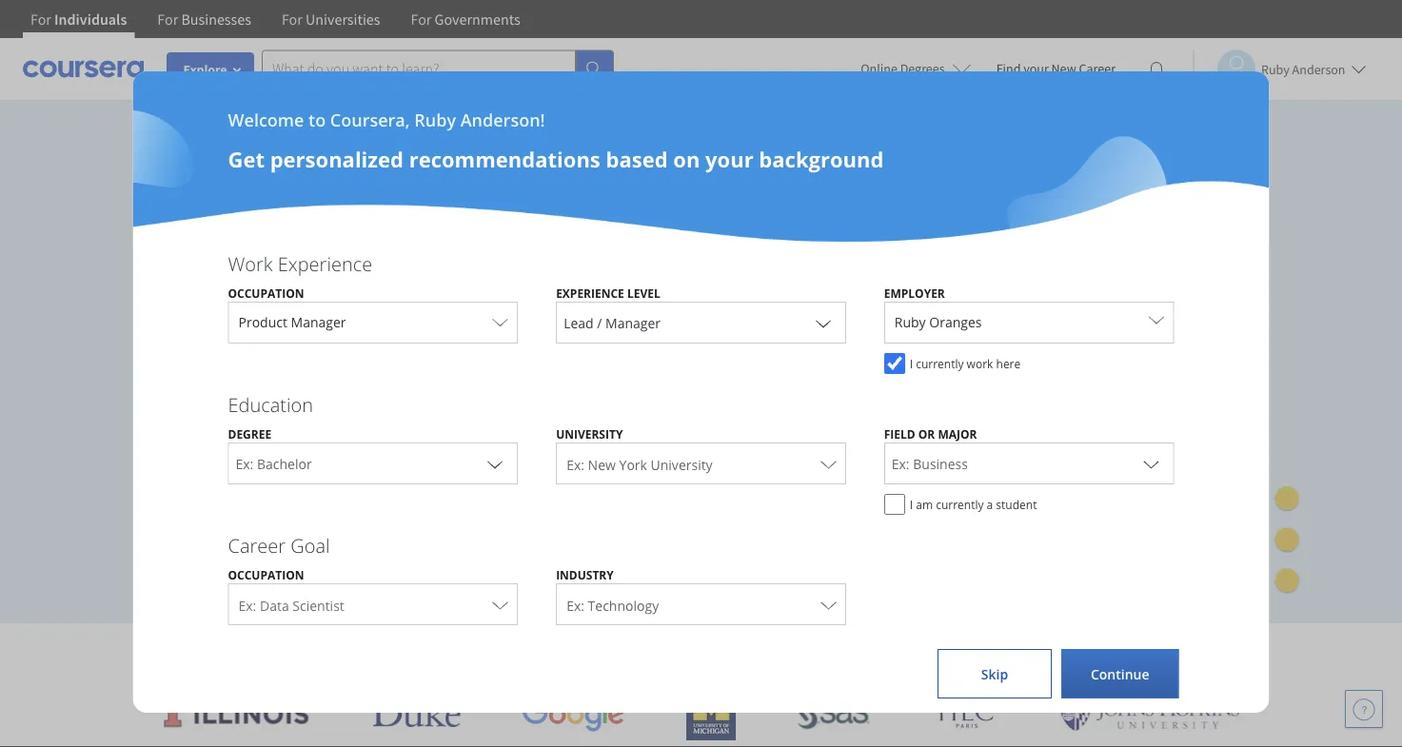 Task type: describe. For each thing, give the bounding box(es) containing it.
product manager
[[238, 313, 346, 331]]

ex: data scientist
[[238, 596, 344, 614]]

your inside unlimited access to 7,000+ world-class courses, hands-on projects, and job-ready certificate programs—all included in your subscription
[[149, 334, 194, 363]]

and inside unlimited access to 7,000+ world-class courses, hands-on projects, and job-ready certificate programs—all included in your subscription
[[238, 301, 275, 329]]

data
[[260, 596, 289, 614]]

start 7-day free trial button
[[149, 457, 348, 503]]

experience level
[[556, 285, 660, 301]]

ex: for education
[[566, 455, 584, 474]]

industry
[[556, 567, 614, 583]]

universities
[[306, 10, 380, 29]]

new inside education 'element'
[[588, 455, 616, 474]]

occupation for work
[[228, 285, 304, 301]]

anderson!
[[460, 108, 545, 131]]

start 7-day free trial
[[179, 470, 318, 489]]

projects,
[[149, 301, 233, 329]]

skip button
[[937, 649, 1052, 699]]

johns hopkins university image
[[1059, 697, 1240, 732]]

a
[[987, 496, 993, 512]]

on inside unlimited access to 7,000+ world-class courses, hands-on projects, and job-ready certificate programs—all included in your subscription
[[682, 267, 708, 296]]

welcome to coursera, ruby anderson!
[[228, 108, 545, 131]]

duke university image
[[372, 697, 460, 727]]

show notifications image
[[1145, 62, 1168, 85]]

for businesses
[[157, 10, 251, 29]]

work experience element
[[209, 250, 1193, 384]]

chevron down image
[[812, 311, 834, 334]]

in
[[713, 301, 732, 329]]

for for governments
[[411, 10, 432, 29]]

coursera plus image
[[149, 179, 439, 207]]

based
[[606, 145, 668, 173]]

cancel
[[229, 427, 272, 445]]

on inside dialog
[[673, 145, 700, 173]]

help center image
[[1353, 698, 1375, 721]]

for for universities
[[282, 10, 303, 29]]

i currently work here
[[910, 355, 1021, 371]]

welcome
[[228, 108, 304, 131]]

7-
[[215, 470, 228, 489]]

0 horizontal spatial experience
[[278, 250, 372, 276]]

personalized
[[270, 145, 404, 173]]

for universities
[[282, 10, 380, 29]]

i am currently a student
[[910, 496, 1037, 512]]

goal
[[291, 532, 330, 558]]

I am currently a student checkbox
[[884, 494, 905, 515]]

skip
[[981, 665, 1008, 683]]

1 vertical spatial experience
[[556, 285, 624, 301]]

level
[[627, 285, 660, 301]]

Employer field
[[885, 301, 1173, 343]]

2 horizontal spatial your
[[1023, 60, 1049, 77]]

continue button
[[1061, 649, 1179, 699]]

am
[[916, 496, 933, 512]]

access
[[250, 267, 313, 296]]

or button
[[149, 514, 470, 534]]

day
[[228, 470, 253, 489]]

0 vertical spatial ruby
[[414, 108, 456, 131]]

1 horizontal spatial and
[[714, 638, 755, 669]]

7,000+
[[344, 267, 409, 296]]

find your new career
[[996, 60, 1116, 77]]

ruby inside work experience element
[[894, 313, 926, 331]]

class
[[477, 267, 524, 296]]

coursera image
[[23, 54, 144, 84]]

for for businesses
[[157, 10, 178, 29]]

with
[[883, 638, 928, 669]]

courses,
[[529, 267, 610, 296]]

product
[[238, 313, 287, 331]]

education element
[[209, 391, 1193, 524]]

background
[[759, 145, 884, 173]]

occupation for career
[[228, 567, 304, 583]]

field
[[884, 426, 915, 442]]

work experience
[[228, 250, 372, 276]]

unlimited access to 7,000+ world-class courses, hands-on projects, and job-ready certificate programs—all included in your subscription
[[149, 267, 732, 363]]

for individuals
[[30, 10, 127, 29]]

$59
[[149, 427, 172, 445]]

plus
[[1037, 638, 1082, 669]]

oranges
[[929, 313, 982, 331]]

career inside onboardingmodal dialog
[[228, 532, 286, 558]]

businesses
[[181, 10, 251, 29]]

field or major
[[884, 426, 977, 442]]

i for work experience
[[910, 355, 913, 371]]

work
[[228, 250, 273, 276]]

get
[[228, 145, 265, 173]]

get personalized recommendations based on your background
[[228, 145, 884, 173]]

0 vertical spatial university
[[556, 426, 623, 442]]

i for education
[[910, 496, 913, 512]]

chevron down image for field or major
[[1140, 452, 1163, 475]]

for for individuals
[[30, 10, 51, 29]]

I currently work here checkbox
[[884, 353, 905, 374]]



Task type: locate. For each thing, give the bounding box(es) containing it.
ready
[[318, 301, 374, 329]]

$59 /month, cancel anytime
[[149, 427, 330, 445]]

here
[[996, 355, 1021, 371]]

1 vertical spatial university
[[651, 455, 713, 474]]

google image
[[522, 697, 625, 732]]

1 vertical spatial occupation
[[228, 567, 304, 583]]

career
[[1079, 60, 1116, 77], [228, 532, 286, 558]]

your right find
[[1023, 60, 1049, 77]]

universities
[[586, 638, 708, 669]]

1 horizontal spatial ruby
[[894, 313, 926, 331]]

your inside onboardingmodal dialog
[[705, 145, 753, 173]]

career goal
[[228, 532, 330, 558]]

to
[[308, 108, 326, 131], [319, 267, 339, 296]]

0 vertical spatial new
[[1051, 60, 1076, 77]]

ruby oranges
[[894, 313, 982, 331]]

0 vertical spatial or
[[918, 426, 935, 442]]

new left york
[[588, 455, 616, 474]]

currently
[[916, 355, 964, 371], [936, 496, 984, 512]]

education
[[228, 391, 313, 417]]

chevron down image
[[484, 452, 506, 475], [1140, 452, 1163, 475]]

i inside 'element'
[[910, 496, 913, 512]]

occupation up product
[[228, 285, 304, 301]]

your
[[1023, 60, 1049, 77], [705, 145, 753, 173], [149, 334, 194, 363]]

scientist
[[293, 596, 344, 614]]

0 horizontal spatial career
[[228, 532, 286, 558]]

your down 'projects,'
[[149, 334, 194, 363]]

for left universities
[[282, 10, 303, 29]]

4 for from the left
[[411, 10, 432, 29]]

1 vertical spatial new
[[588, 455, 616, 474]]

start
[[179, 470, 212, 489]]

2 vertical spatial your
[[149, 334, 194, 363]]

0 vertical spatial to
[[308, 108, 326, 131]]

find your new career link
[[987, 57, 1125, 81]]

1 vertical spatial i
[[910, 496, 913, 512]]

1 horizontal spatial or
[[918, 426, 935, 442]]

new
[[1051, 60, 1076, 77], [588, 455, 616, 474]]

2 i from the top
[[910, 496, 913, 512]]

ex: inside education 'element'
[[566, 455, 584, 474]]

ex: for career goal
[[566, 596, 584, 614]]

world-
[[414, 267, 477, 296]]

1 vertical spatial on
[[682, 267, 708, 296]]

Occupation field
[[229, 301, 517, 343]]

university up york
[[556, 426, 623, 442]]

for
[[30, 10, 51, 29], [157, 10, 178, 29], [282, 10, 303, 29], [411, 10, 432, 29]]

ruby down employer
[[894, 313, 926, 331]]

occupation
[[228, 285, 304, 301], [228, 567, 304, 583]]

1 chevron down image from the left
[[484, 452, 506, 475]]

ex: new york university
[[566, 455, 713, 474]]

to inside onboardingmodal dialog
[[308, 108, 326, 131]]

governments
[[435, 10, 520, 29]]

on
[[673, 145, 700, 173], [682, 267, 708, 296]]

1 vertical spatial your
[[705, 145, 753, 173]]

york
[[619, 455, 647, 474]]

free
[[256, 470, 285, 489]]

onboardingmodal dialog
[[0, 0, 1402, 747]]

experience
[[278, 250, 372, 276], [556, 285, 624, 301]]

to inside unlimited access to 7,000+ world-class courses, hands-on projects, and job-ready certificate programs—all included in your subscription
[[319, 267, 339, 296]]

ex:
[[566, 455, 584, 474], [238, 596, 256, 614], [566, 596, 584, 614]]

your left the background
[[705, 145, 753, 173]]

ruby right coursera,
[[414, 108, 456, 131]]

hec paris image
[[931, 695, 997, 734]]

None search field
[[262, 50, 614, 88]]

i left am
[[910, 496, 913, 512]]

i right i currently work here "option"
[[910, 355, 913, 371]]

or right field
[[918, 426, 935, 442]]

0 horizontal spatial ruby
[[414, 108, 456, 131]]

2 chevron down image from the left
[[1140, 452, 1163, 475]]

on right based
[[673, 145, 700, 173]]

1 vertical spatial currently
[[936, 496, 984, 512]]

currently left a
[[936, 496, 984, 512]]

0 horizontal spatial your
[[149, 334, 194, 363]]

for left individuals
[[30, 10, 51, 29]]

companies
[[761, 638, 877, 669]]

0 vertical spatial and
[[238, 301, 275, 329]]

manager
[[291, 313, 346, 331]]

for governments
[[411, 10, 520, 29]]

/month,
[[172, 427, 226, 445]]

ex: down industry
[[566, 596, 584, 614]]

university of illinois at urbana-champaign image
[[162, 699, 311, 730]]

and up "university of michigan" image
[[714, 638, 755, 669]]

student
[[996, 496, 1037, 512]]

currently inside education 'element'
[[936, 496, 984, 512]]

currently inside work experience element
[[916, 355, 964, 371]]

0 horizontal spatial university
[[556, 426, 623, 442]]

0 vertical spatial experience
[[278, 250, 372, 276]]

hands-
[[615, 267, 682, 296]]

1 horizontal spatial your
[[705, 145, 753, 173]]

on up included
[[682, 267, 708, 296]]

find
[[996, 60, 1021, 77]]

0 vertical spatial i
[[910, 355, 913, 371]]

1 i from the top
[[910, 355, 913, 371]]

0 horizontal spatial and
[[238, 301, 275, 329]]

unlimited
[[149, 267, 244, 296]]

or inside education 'element'
[[918, 426, 935, 442]]

university of michigan image
[[686, 688, 736, 741]]

university
[[556, 426, 623, 442], [651, 455, 713, 474]]

ex: left york
[[566, 455, 584, 474]]

coursera,
[[330, 108, 410, 131]]

2 for from the left
[[157, 10, 178, 29]]

new right find
[[1051, 60, 1076, 77]]

for left businesses
[[157, 10, 178, 29]]

individuals
[[54, 10, 127, 29]]

0 vertical spatial currently
[[916, 355, 964, 371]]

1 horizontal spatial career
[[1079, 60, 1116, 77]]

2 occupation from the top
[[228, 567, 304, 583]]

experience up ready
[[278, 250, 372, 276]]

leading universities and companies with coursera plus
[[497, 638, 1082, 669]]

0 vertical spatial on
[[673, 145, 700, 173]]

banner navigation
[[15, 0, 536, 38]]

employer
[[884, 285, 945, 301]]

leading
[[503, 638, 580, 669]]

for left governments
[[411, 10, 432, 29]]

1 vertical spatial ruby
[[894, 313, 926, 331]]

degree
[[228, 426, 271, 442]]

programs—all
[[481, 301, 619, 329]]

0 vertical spatial occupation
[[228, 285, 304, 301]]

1 occupation from the top
[[228, 285, 304, 301]]

and up subscription in the left of the page
[[238, 301, 275, 329]]

to up 'personalized'
[[308, 108, 326, 131]]

0 horizontal spatial chevron down image
[[484, 452, 506, 475]]

currently left work at the right of page
[[916, 355, 964, 371]]

ex: technology
[[566, 596, 659, 614]]

1 vertical spatial and
[[714, 638, 755, 669]]

experience left level
[[556, 285, 624, 301]]

and
[[238, 301, 275, 329], [714, 638, 755, 669]]

anytime
[[275, 427, 330, 445]]

0 horizontal spatial or
[[149, 515, 167, 533]]

0 vertical spatial career
[[1079, 60, 1116, 77]]

1 horizontal spatial experience
[[556, 285, 624, 301]]

technology
[[588, 596, 659, 614]]

occupation inside career goal element
[[228, 567, 304, 583]]

trial
[[288, 470, 318, 489]]

0 vertical spatial your
[[1023, 60, 1049, 77]]

1 horizontal spatial chevron down image
[[1140, 452, 1163, 475]]

coursera
[[934, 638, 1032, 669]]

1 horizontal spatial university
[[651, 455, 713, 474]]

1 vertical spatial or
[[149, 515, 167, 533]]

career left show notifications 'image'
[[1079, 60, 1116, 77]]

3 for from the left
[[282, 10, 303, 29]]

1 for from the left
[[30, 10, 51, 29]]

or inside button
[[149, 515, 167, 533]]

job-
[[281, 301, 318, 329]]

occupation up data
[[228, 567, 304, 583]]

0 horizontal spatial new
[[588, 455, 616, 474]]

career goal element
[[209, 532, 1193, 635]]

1 vertical spatial to
[[319, 267, 339, 296]]

1 horizontal spatial new
[[1051, 60, 1076, 77]]

to up ready
[[319, 267, 339, 296]]

or down $59
[[149, 515, 167, 533]]

chevron down image for degree
[[484, 452, 506, 475]]

subscription
[[199, 334, 319, 363]]

work
[[967, 355, 993, 371]]

ex: left data
[[238, 596, 256, 614]]

occupation inside work experience element
[[228, 285, 304, 301]]

recommendations
[[409, 145, 600, 173]]

career left goal
[[228, 532, 286, 558]]

continue
[[1091, 665, 1149, 683]]

sas image
[[797, 699, 869, 730]]

major
[[938, 426, 977, 442]]

certificate
[[379, 301, 475, 329]]

included
[[624, 301, 708, 329]]

or
[[918, 426, 935, 442], [149, 515, 167, 533]]

1 vertical spatial career
[[228, 532, 286, 558]]

university right york
[[651, 455, 713, 474]]



Task type: vqa. For each thing, say whether or not it's contained in the screenshot.
the Occupation
yes



